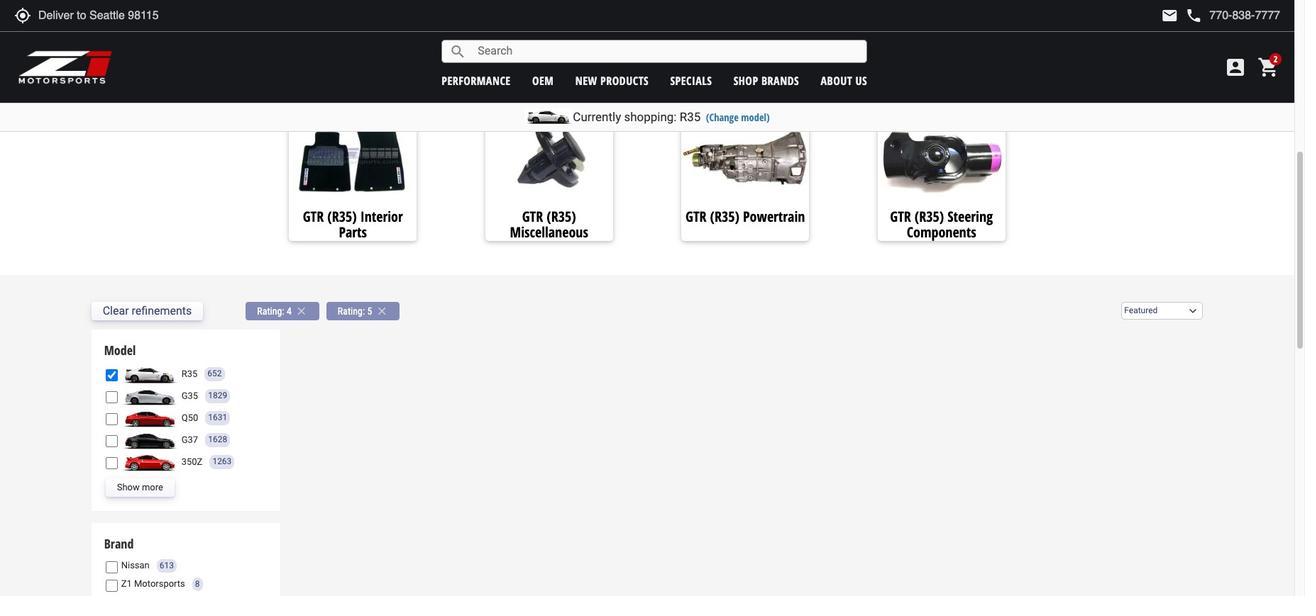 Task type: vqa. For each thing, say whether or not it's contained in the screenshot.
clear
yes



Task type: describe. For each thing, give the bounding box(es) containing it.
new products
[[575, 73, 649, 88]]

g37
[[182, 435, 198, 446]]

350z
[[182, 457, 203, 468]]

about
[[821, 73, 853, 88]]

shop brands
[[734, 73, 799, 88]]

shop
[[734, 73, 759, 88]]

1 horizontal spatial r35
[[680, 110, 701, 124]]

currently
[[573, 110, 621, 124]]

1631
[[208, 413, 227, 423]]

shopping_cart link
[[1254, 56, 1281, 79]]

show more
[[117, 482, 163, 493]]

gtr (r35) powertrain link
[[682, 207, 809, 228]]

rating: for rating: 5 close
[[338, 306, 365, 317]]

about us link
[[821, 73, 868, 88]]

nissan
[[121, 561, 150, 571]]

phone
[[1186, 7, 1203, 24]]

products
[[601, 73, 649, 88]]

(r35) for miscellaneous
[[547, 207, 576, 226]]

my_location
[[14, 7, 31, 24]]

(r35) for steering
[[915, 207, 944, 226]]

nissan r35 gtr gt-r awd twin turbo 2009 2010 2011 2012 2013 2014 2015 2016 2017 2018 2019 2020 vr38dett z1 motorsports image
[[121, 366, 178, 384]]

gtr for gtr (r35) interior parts
[[303, 207, 324, 226]]

z1
[[121, 579, 132, 590]]

brand
[[104, 536, 134, 553]]

parts
[[339, 223, 367, 242]]

account_box link
[[1221, 56, 1251, 79]]

1 vertical spatial r35
[[182, 369, 198, 380]]

specials link
[[670, 73, 712, 88]]

gtr (r35) steering components
[[890, 207, 993, 242]]

components
[[907, 223, 977, 242]]

performance
[[442, 73, 511, 88]]

infiniti g37 coupe sedan convertible v36 cv36 hv36 skyline 2008 2009 2010 2011 2012 2013 3.7l vq37vhr z1 motorsports image
[[121, 432, 178, 450]]

z1 motorsports
[[121, 579, 185, 590]]

gtr (r35) steering components link
[[878, 207, 1006, 242]]

mail link
[[1162, 7, 1179, 24]]

new products link
[[575, 73, 649, 88]]

miscellaneous
[[510, 223, 588, 242]]

clear refinements
[[103, 305, 192, 318]]

about us
[[821, 73, 868, 88]]

z1 motorsports logo image
[[18, 50, 113, 85]]

oem
[[532, 73, 554, 88]]

show more button
[[106, 479, 175, 498]]

q50
[[182, 413, 198, 424]]

phone link
[[1186, 7, 1281, 24]]

gtr (r35) interior parts link
[[289, 207, 417, 242]]

gtr (r35) interior parts
[[303, 207, 403, 242]]



Task type: locate. For each thing, give the bounding box(es) containing it.
Search search field
[[467, 41, 867, 62]]

mail phone
[[1162, 7, 1203, 24]]

shopping_cart
[[1258, 56, 1281, 79]]

gtr for gtr (r35) powertrain
[[686, 207, 707, 226]]

gtr for gtr (r35) steering components
[[890, 207, 911, 226]]

close for rating: 5 close
[[376, 305, 389, 318]]

gtr for gtr (r35) miscellaneous
[[522, 207, 543, 226]]

1 gtr from the left
[[303, 207, 324, 226]]

1628
[[208, 435, 227, 445]]

rating: left 4
[[257, 306, 284, 317]]

None checkbox
[[106, 392, 118, 404], [106, 414, 118, 426], [106, 392, 118, 404], [106, 414, 118, 426]]

g35
[[182, 391, 198, 402]]

gtr inside gtr (r35) miscellaneous
[[522, 207, 543, 226]]

rating: for rating: 4 close
[[257, 306, 284, 317]]

1 (r35) from the left
[[327, 207, 357, 226]]

new
[[575, 73, 597, 88]]

model)
[[741, 111, 770, 124]]

r35
[[680, 110, 701, 124], [182, 369, 198, 380]]

gtr (r35) powertrain
[[686, 207, 805, 226]]

account_box
[[1224, 56, 1247, 79]]

shop brands link
[[734, 73, 799, 88]]

2 close from the left
[[376, 305, 389, 318]]

steering
[[948, 207, 993, 226]]

close right 4
[[295, 305, 308, 318]]

613
[[160, 561, 174, 571]]

0 vertical spatial r35
[[680, 110, 701, 124]]

(r35)
[[327, 207, 357, 226], [547, 207, 576, 226], [710, 207, 740, 226], [915, 207, 944, 226]]

8
[[195, 580, 200, 590]]

rating: left 5 in the left bottom of the page
[[338, 306, 365, 317]]

shopping:
[[624, 110, 677, 124]]

currently shopping: r35 (change model)
[[573, 110, 770, 124]]

rating: 5 close
[[338, 305, 389, 318]]

4 gtr from the left
[[890, 207, 911, 226]]

refinements
[[132, 305, 192, 318]]

1 close from the left
[[295, 305, 308, 318]]

brands
[[762, 73, 799, 88]]

3 (r35) from the left
[[710, 207, 740, 226]]

4 (r35) from the left
[[915, 207, 944, 226]]

close
[[295, 305, 308, 318], [376, 305, 389, 318]]

oem link
[[532, 73, 554, 88]]

close for rating: 4 close
[[295, 305, 308, 318]]

1263
[[213, 457, 232, 467]]

0 horizontal spatial close
[[295, 305, 308, 318]]

performance link
[[442, 73, 511, 88]]

(r35) for powertrain
[[710, 207, 740, 226]]

(r35) for interior
[[327, 207, 357, 226]]

(change
[[706, 111, 739, 124]]

r35 left (change at the top right
[[680, 110, 701, 124]]

5
[[367, 306, 372, 317]]

1 horizontal spatial rating:
[[338, 306, 365, 317]]

(r35) inside gtr (r35) interior parts
[[327, 207, 357, 226]]

1 rating: from the left
[[257, 306, 284, 317]]

(r35) inside gtr (r35) miscellaneous
[[547, 207, 576, 226]]

search
[[449, 43, 467, 60]]

interior
[[360, 207, 403, 226]]

clear
[[103, 305, 129, 318]]

(r35) inside gtr (r35) steering components
[[915, 207, 944, 226]]

more
[[142, 482, 163, 493]]

infiniti g35 coupe sedan v35 v36 skyline 2003 2004 2005 2006 2007 2008 3.5l vq35de revup rev up vq35hr z1 motorsports image
[[121, 388, 178, 406]]

gtr
[[303, 207, 324, 226], [522, 207, 543, 226], [686, 207, 707, 226], [890, 207, 911, 226]]

mail
[[1162, 7, 1179, 24]]

652
[[207, 369, 222, 379]]

1 horizontal spatial close
[[376, 305, 389, 318]]

clear refinements button
[[91, 302, 203, 321]]

us
[[856, 73, 868, 88]]

nissan 350z z33 2003 2004 2005 2006 2007 2008 2009 vq35de 3.5l revup rev up vq35hr nismo z1 motorsports image
[[121, 454, 178, 472]]

4
[[287, 306, 292, 317]]

rating: 4 close
[[257, 305, 308, 318]]

3 gtr from the left
[[686, 207, 707, 226]]

rating: inside rating: 4 close
[[257, 306, 284, 317]]

2 rating: from the left
[[338, 306, 365, 317]]

0 horizontal spatial rating:
[[257, 306, 284, 317]]

rating: inside rating: 5 close
[[338, 306, 365, 317]]

2 gtr from the left
[[522, 207, 543, 226]]

specials
[[670, 73, 712, 88]]

gtr (r35) miscellaneous link
[[485, 207, 613, 242]]

motorsports
[[134, 579, 185, 590]]

gtr (r35) miscellaneous
[[510, 207, 588, 242]]

r35 up the g35
[[182, 369, 198, 380]]

infiniti q50 sedan hybrid v37 2014 2015 2016 2017 2018 2019 2020 vq37vhr 2.0t 3.0t 3.7l red sport redsport vr30ddtt z1 motorsports image
[[121, 410, 178, 428]]

rating:
[[257, 306, 284, 317], [338, 306, 365, 317]]

None checkbox
[[106, 370, 118, 382], [106, 436, 118, 448], [106, 458, 118, 470], [106, 562, 118, 574], [106, 580, 118, 592], [106, 370, 118, 382], [106, 436, 118, 448], [106, 458, 118, 470], [106, 562, 118, 574], [106, 580, 118, 592]]

2 (r35) from the left
[[547, 207, 576, 226]]

1829
[[208, 391, 227, 401]]

model
[[104, 342, 136, 359]]

powertrain
[[743, 207, 805, 226]]

gtr inside gtr (r35) steering components
[[890, 207, 911, 226]]

0 horizontal spatial r35
[[182, 369, 198, 380]]

gtr inside gtr (r35) interior parts
[[303, 207, 324, 226]]

show
[[117, 482, 140, 493]]

close right 5 in the left bottom of the page
[[376, 305, 389, 318]]

(change model) link
[[706, 111, 770, 124]]



